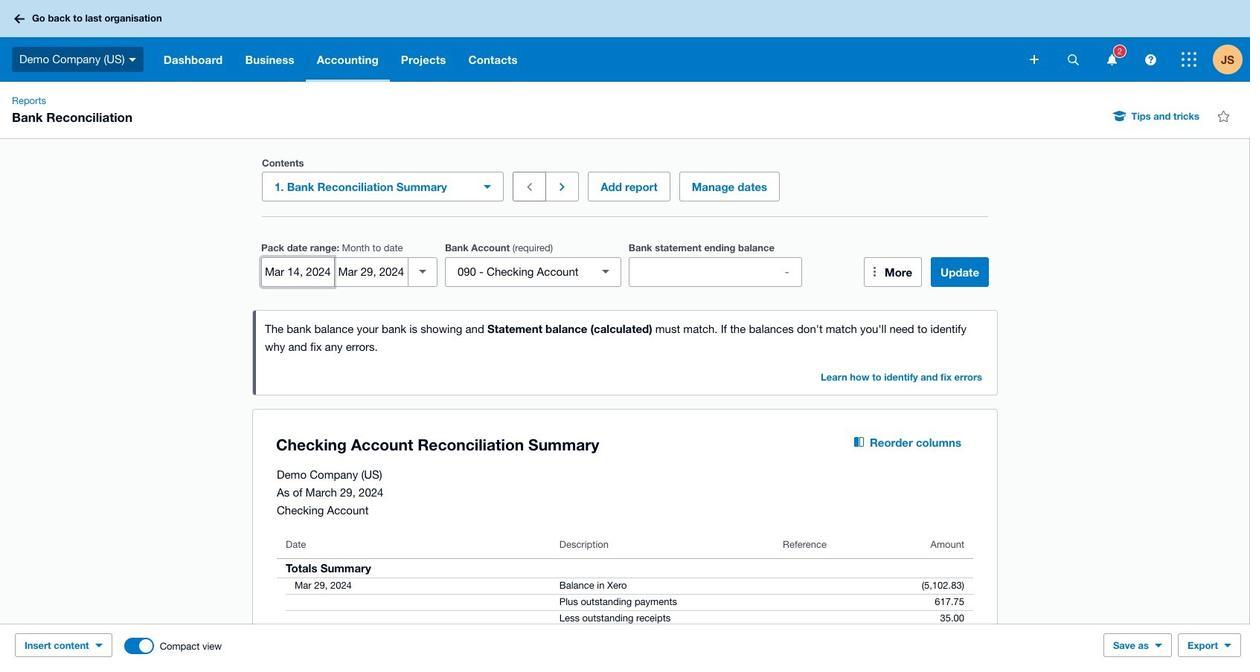 Task type: locate. For each thing, give the bounding box(es) containing it.
add to favourites image
[[1208, 101, 1238, 131]]

Select end date field
[[335, 258, 408, 286]]

Select start date field
[[262, 258, 334, 286]]

svg image
[[14, 14, 25, 23], [1107, 54, 1117, 65], [1030, 55, 1039, 64], [129, 58, 136, 62]]

Bank statement ending balance number field
[[629, 258, 801, 286]]

2 horizontal spatial svg image
[[1182, 52, 1197, 67]]

banner
[[0, 0, 1250, 82]]

090 - Checking Account text field
[[446, 258, 594, 286]]

svg image
[[1182, 52, 1197, 67], [1067, 54, 1079, 65], [1145, 54, 1156, 65]]

status
[[253, 311, 997, 395]]

None field
[[445, 257, 621, 287]]

0 horizontal spatial svg image
[[1067, 54, 1079, 65]]



Task type: describe. For each thing, give the bounding box(es) containing it.
Report title field
[[272, 428, 819, 462]]

list of convenience dates image
[[408, 257, 437, 287]]

1 horizontal spatial svg image
[[1145, 54, 1156, 65]]

report output element
[[277, 532, 973, 667]]



Task type: vqa. For each thing, say whether or not it's contained in the screenshot.
Report title field
yes



